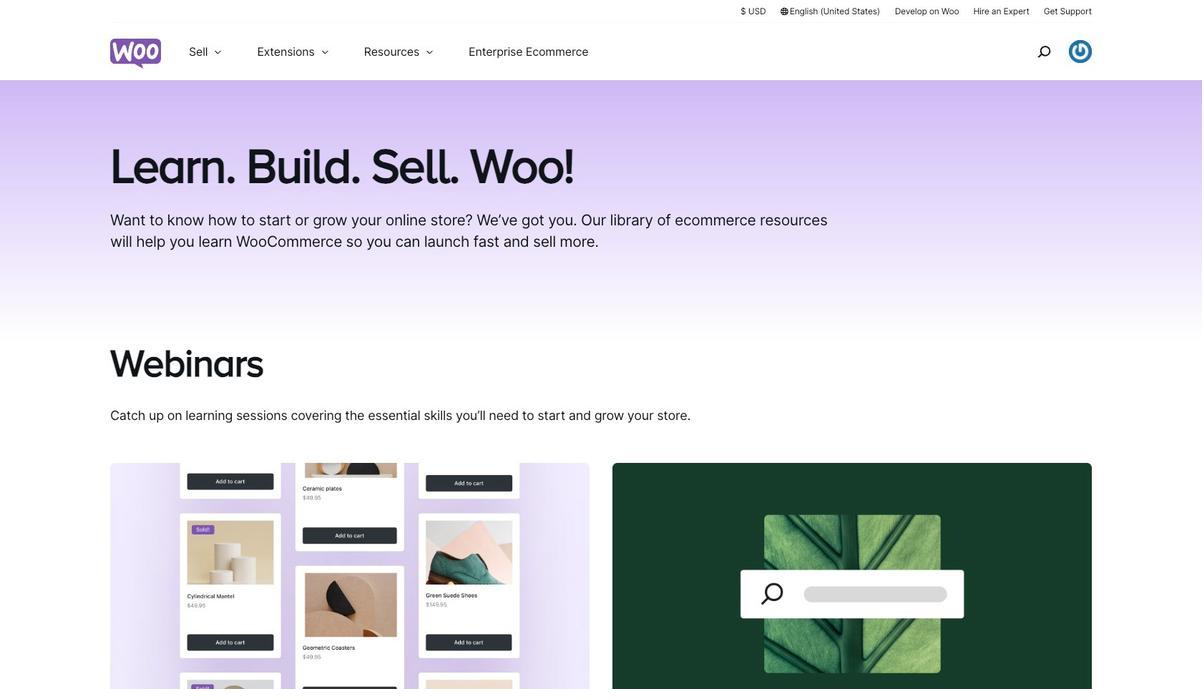 Task type: vqa. For each thing, say whether or not it's contained in the screenshot.
OPEN ACCOUNT MENU image
yes



Task type: locate. For each thing, give the bounding box(es) containing it.
open account menu image
[[1069, 40, 1092, 63]]

search image
[[1032, 40, 1055, 63]]



Task type: describe. For each thing, give the bounding box(es) containing it.
service navigation menu element
[[1007, 28, 1092, 75]]



